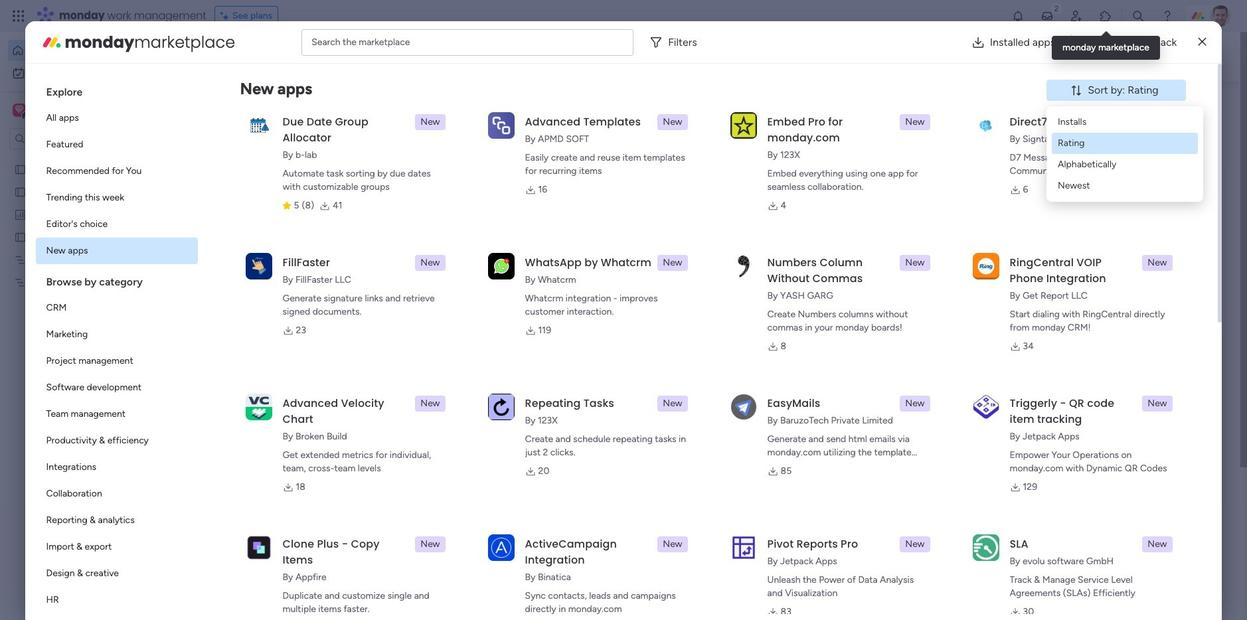 Task type: vqa. For each thing, say whether or not it's contained in the screenshot.
dapulse x slim icon
yes



Task type: describe. For each thing, give the bounding box(es) containing it.
0 vertical spatial public board image
[[496, 243, 511, 257]]

terry turtle image
[[1211, 5, 1232, 27]]

see plans image
[[220, 9, 232, 23]]

1 horizontal spatial monday marketplace image
[[1100, 9, 1113, 23]]

help image
[[1161, 9, 1175, 23]]

0 horizontal spatial public dashboard image
[[14, 208, 27, 221]]

quick search results list box
[[245, 124, 957, 463]]

invite members image
[[1070, 9, 1084, 23]]

2 terry turtle image from the top
[[276, 595, 303, 621]]

menu menu
[[1053, 112, 1199, 197]]

check circle image
[[1009, 125, 1017, 135]]

add to favorites image
[[920, 243, 934, 256]]

add to favorites image
[[686, 243, 699, 256]]

help center element
[[989, 548, 1188, 601]]

1 terry turtle image from the top
[[276, 546, 303, 573]]

1 workspace image from the left
[[13, 103, 26, 118]]



Task type: locate. For each thing, give the bounding box(es) containing it.
2 component image from the left
[[731, 263, 743, 275]]

circle o image
[[1009, 159, 1017, 169], [1009, 176, 1017, 186], [1009, 193, 1017, 203]]

1 vertical spatial public board image
[[262, 405, 276, 420]]

Search in workspace field
[[28, 131, 111, 147]]

0 vertical spatial heading
[[36, 74, 198, 105]]

app logo image
[[246, 112, 272, 139], [488, 112, 515, 139], [731, 112, 757, 139], [973, 112, 1000, 139], [246, 253, 272, 280], [488, 253, 515, 280], [731, 253, 757, 280], [973, 253, 1000, 280], [246, 394, 272, 420], [488, 394, 515, 420], [731, 394, 757, 420], [973, 394, 1000, 420], [246, 535, 272, 561], [488, 535, 515, 561], [731, 535, 757, 561], [973, 535, 1000, 561]]

1 vertical spatial public dashboard image
[[731, 243, 746, 257]]

2 circle o image from the top
[[1009, 176, 1017, 186]]

component image for bottom public dashboard icon
[[731, 263, 743, 275]]

update feed image
[[1041, 9, 1055, 23]]

component image
[[262, 263, 274, 275]]

1 heading from the top
[[36, 74, 198, 105]]

heading
[[36, 74, 198, 105], [36, 264, 198, 295]]

notifications image
[[1012, 9, 1025, 23]]

0 horizontal spatial component image
[[496, 263, 508, 275]]

list box
[[36, 74, 198, 621], [0, 155, 169, 473]]

1 vertical spatial heading
[[36, 264, 198, 295]]

1 horizontal spatial public board image
[[496, 243, 511, 257]]

public dashboard image
[[14, 208, 27, 221], [731, 243, 746, 257]]

1 circle o image from the top
[[1009, 159, 1017, 169]]

1 vertical spatial monday marketplace image
[[41, 32, 62, 53]]

2 workspace image from the left
[[15, 103, 24, 118]]

dapulse x slim image
[[1199, 34, 1207, 50]]

1 component image from the left
[[496, 263, 508, 275]]

2 image
[[1051, 1, 1063, 16]]

2 vertical spatial circle o image
[[1009, 193, 1017, 203]]

check circle image
[[1009, 142, 1017, 152]]

component image
[[496, 263, 508, 275], [731, 263, 743, 275]]

3 circle o image from the top
[[1009, 193, 1017, 203]]

1 vertical spatial terry turtle image
[[276, 595, 303, 621]]

0 horizontal spatial public board image
[[262, 405, 276, 420]]

workspace image
[[13, 103, 26, 118], [15, 103, 24, 118]]

0 vertical spatial circle o image
[[1009, 159, 1017, 169]]

0 horizontal spatial monday marketplace image
[[41, 32, 62, 53]]

component image for public board icon to the top
[[496, 263, 508, 275]]

v2 user feedback image
[[1000, 49, 1009, 64]]

option
[[8, 40, 161, 61], [8, 62, 161, 84], [36, 105, 198, 132], [36, 132, 198, 158], [0, 157, 169, 160], [36, 158, 198, 185], [36, 185, 198, 211], [36, 211, 198, 238], [36, 238, 198, 264], [36, 295, 198, 322], [36, 322, 198, 348], [36, 348, 198, 375], [36, 375, 198, 401], [36, 401, 198, 428], [36, 428, 198, 454], [36, 454, 198, 481], [36, 481, 198, 508], [36, 508, 198, 534], [36, 534, 198, 561], [36, 561, 198, 587], [36, 587, 198, 614]]

2 heading from the top
[[36, 264, 198, 295]]

0 vertical spatial public dashboard image
[[14, 208, 27, 221]]

1 vertical spatial circle o image
[[1009, 176, 1017, 186]]

public board image
[[496, 243, 511, 257], [262, 405, 276, 420]]

workspace selection element
[[13, 102, 111, 120]]

templates image image
[[1001, 267, 1176, 359]]

dapulse x slim image
[[1168, 96, 1184, 112]]

0 vertical spatial monday marketplace image
[[1100, 9, 1113, 23]]

1 horizontal spatial component image
[[731, 263, 743, 275]]

terry turtle image
[[276, 546, 303, 573], [276, 595, 303, 621]]

1 horizontal spatial public dashboard image
[[731, 243, 746, 257]]

0 vertical spatial terry turtle image
[[276, 546, 303, 573]]

select product image
[[12, 9, 25, 23]]

public board image
[[14, 163, 27, 175], [14, 185, 27, 198], [14, 231, 27, 243], [262, 243, 276, 257]]

search everything image
[[1132, 9, 1146, 23]]

v2 bolt switch image
[[1103, 50, 1111, 64]]

monday marketplace image
[[1100, 9, 1113, 23], [41, 32, 62, 53]]

close recently visited image
[[245, 108, 261, 124]]



